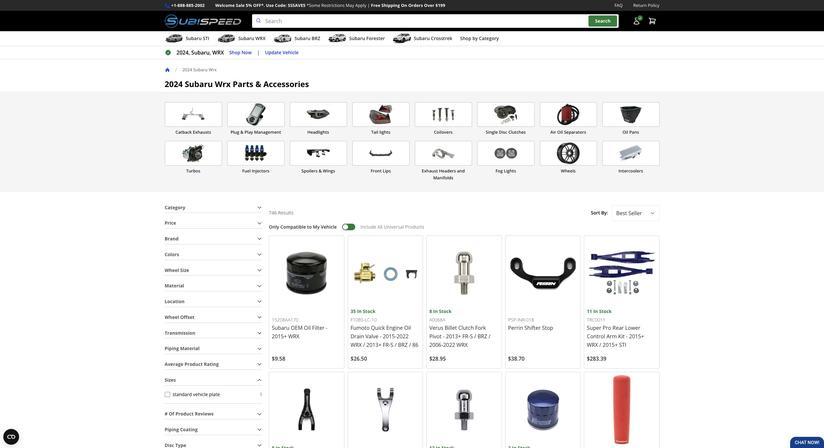 Task type: vqa. For each thing, say whether or not it's contained in the screenshot.
Reset BUTTON
no



Task type: describe. For each thing, give the bounding box(es) containing it.
catback exhausts image
[[165, 103, 222, 127]]

- inside 35 in stock f108s-lc-10 fumoto quick engine oil drain valve - 2015-2022 wrx / 2013+ fr-s / brz / 86
[[380, 333, 381, 341]]

shop now link
[[229, 49, 252, 56]]

# of product reviews
[[165, 411, 214, 418]]

f108s-
[[351, 317, 365, 323]]

price button
[[165, 219, 262, 229]]

2024 subaru wrx link
[[182, 67, 222, 73]]

86
[[412, 342, 418, 349]]

super
[[587, 325, 601, 332]]

wrx down the a subaru wrx thumbnail image
[[212, 49, 224, 56]]

manifolds
[[433, 175, 453, 181]]

injectors
[[252, 168, 269, 174]]

pans
[[629, 129, 639, 135]]

subaru for 2024 subaru wrx
[[193, 67, 208, 73]]

oil left 'pans'
[[623, 129, 628, 135]]

spoilers & wings button
[[290, 141, 347, 182]]

brz inside 8 in stock a0068a verus billet clutch fork pivot - 2013+ fr-s / brz / 2006-2022 wrx
[[478, 333, 487, 341]]

update
[[265, 49, 281, 56]]

subispeed logo image
[[165, 14, 241, 28]]

verus billet clutch fork pivot - 2013+ fr-s / brz / 2006-2022 wrx image
[[429, 239, 499, 308]]

subaru for subaru forester
[[349, 35, 365, 41]]

colors
[[165, 252, 179, 258]]

oil pans button
[[602, 102, 659, 136]]

sizes button
[[165, 376, 262, 386]]

a subaru wrx thumbnail image image
[[217, 34, 236, 43]]

subaru sti
[[186, 35, 209, 41]]

front lips button
[[352, 141, 409, 182]]

free
[[371, 2, 380, 8]]

air oil separators
[[550, 129, 586, 135]]

verus
[[429, 325, 443, 332]]

stop
[[542, 325, 553, 332]]

standard
[[173, 392, 192, 398]]

15208aa170
[[272, 317, 298, 323]]

trc0011
[[587, 317, 605, 323]]

in for super
[[593, 309, 598, 315]]

stock for 10
[[363, 309, 375, 315]]

fuel injectors button
[[227, 141, 284, 182]]

s inside 8 in stock a0068a verus billet clutch fork pivot - 2013+ fr-s / brz / 2006-2022 wrx
[[470, 333, 473, 341]]

a subaru sti thumbnail image image
[[165, 34, 183, 43]]

10
[[371, 317, 377, 323]]

vehicle
[[193, 392, 208, 398]]

1 vertical spatial material
[[180, 346, 200, 352]]

drain
[[351, 333, 364, 341]]

perrin shifter stop image
[[508, 239, 578, 308]]

wrx for 2024 subaru wrx parts & accessories
[[215, 79, 231, 90]]

fr- inside 35 in stock f108s-lc-10 fumoto quick engine oil drain valve - 2015-2022 wrx / 2013+ fr-s / brz / 86
[[383, 342, 390, 349]]

subaru for subaru crosstrek
[[414, 35, 430, 41]]

shop for shop now
[[229, 49, 240, 56]]

standard vehicle plate button
[[165, 392, 170, 398]]

2013+ inside 8 in stock a0068a verus billet clutch fork pivot - 2013+ fr-s / brz / 2006-2022 wrx
[[446, 333, 461, 341]]

- inside 8 in stock a0068a verus billet clutch fork pivot - 2013+ fr-s / brz / 2006-2022 wrx
[[443, 333, 445, 341]]

plug & play management button
[[227, 102, 284, 136]]

product inside dropdown button
[[185, 362, 203, 368]]

spoilers
[[301, 168, 318, 174]]

stock for pro
[[599, 309, 612, 315]]

vehicle inside button
[[283, 49, 299, 56]]

my
[[313, 224, 320, 230]]

products
[[405, 224, 424, 230]]

in for lc-
[[357, 309, 362, 315]]

use
[[266, 2, 274, 8]]

1 vertical spatial |
[[257, 49, 260, 56]]

subaru oem oil filter - 2015+ wrx image
[[272, 239, 341, 308]]

shop by category button
[[460, 33, 499, 46]]

lights
[[504, 168, 516, 174]]

2013+ inside 35 in stock f108s-lc-10 fumoto quick engine oil drain valve - 2015-2022 wrx / 2013+ fr-s / brz / 86
[[366, 342, 381, 349]]

air
[[550, 129, 556, 135]]

fumoto quick engine oil drain valve - 2015-2022 wrx / 2013+ fr-s / brz / 86 image
[[351, 239, 420, 308]]

offset
[[180, 314, 194, 321]]

piping coating button
[[165, 425, 262, 435]]

open widget image
[[3, 430, 19, 445]]

wheel offset
[[165, 314, 194, 321]]

fumoto
[[351, 325, 370, 332]]

standard vehicle plate
[[173, 392, 220, 398]]

wrx inside subaru wrx dropdown button
[[255, 35, 266, 41]]

reviews
[[195, 411, 214, 418]]

exhausts
[[193, 129, 211, 135]]

return
[[633, 2, 647, 8]]

intercoolers button
[[602, 141, 659, 182]]

a subaru crosstrek thumbnail image image
[[393, 34, 411, 43]]

headers
[[439, 168, 456, 174]]

#
[[165, 411, 168, 418]]

in for verus
[[433, 309, 438, 315]]

piping material
[[165, 346, 200, 352]]

fr- inside 8 in stock a0068a verus billet clutch fork pivot - 2013+ fr-s / brz / 2006-2022 wrx
[[462, 333, 470, 341]]

wheels button
[[540, 141, 597, 182]]

- inside 11 in stock trc0011 super pro rear lower control arm kit - 2015+ wrx / 2015+ sti
[[626, 333, 628, 341]]

off*.
[[253, 2, 265, 8]]

+1-888-885-2002
[[171, 2, 205, 8]]

wheels
[[561, 168, 576, 174]]

wheel for wheel offset
[[165, 314, 179, 321]]

piping coating
[[165, 427, 198, 433]]

# of product reviews button
[[165, 410, 262, 420]]

sale
[[236, 2, 245, 8]]

quick
[[371, 325, 385, 332]]

11 in stock trc0011 super pro rear lower control arm kit - 2015+ wrx / 2015+ sti
[[587, 309, 644, 349]]

may
[[346, 2, 354, 8]]

rear
[[613, 325, 624, 332]]

subaru wrx
[[238, 35, 266, 41]]

sssave5
[[288, 2, 305, 8]]

torque solution billet chromoly clutch fork - 2015-2022 subaru wrx image
[[351, 375, 420, 445]]

2015+ inside 15208aa170 subaru oem oil filter - 2015+ wrx
[[272, 333, 287, 341]]

grimmspeed tallboy shift knob, aluminum red - 380008 image
[[587, 375, 656, 445]]

oil inside 15208aa170 subaru oem oil filter - 2015+ wrx
[[304, 325, 311, 332]]

fork
[[475, 325, 486, 332]]

psp-inr-018 perrin shifter stop
[[508, 317, 553, 332]]

subaru for subaru wrx
[[238, 35, 254, 41]]

headlights
[[307, 129, 329, 135]]

subaru,
[[191, 49, 211, 56]]

parts
[[233, 79, 253, 90]]

piping for piping material
[[165, 346, 179, 352]]

location
[[165, 299, 185, 305]]

lc-
[[365, 317, 371, 323]]

1 vertical spatial vehicle
[[321, 224, 337, 230]]

search input field
[[252, 14, 619, 28]]

front lips
[[371, 168, 391, 174]]

brz inside 35 in stock f108s-lc-10 fumoto quick engine oil drain valve - 2015-2022 wrx / 2013+ fr-s / brz / 86
[[398, 342, 408, 349]]

2024 subaru wrx
[[182, 67, 217, 73]]

home image
[[165, 67, 170, 72]]

35
[[351, 309, 356, 315]]

coilovers image
[[415, 103, 472, 127]]

tail lights button
[[352, 102, 409, 136]]

accessories
[[263, 79, 309, 90]]

include all universal products
[[360, 224, 424, 230]]

now
[[241, 49, 252, 56]]

exhaust headers and manifolds button
[[415, 141, 472, 182]]

746
[[269, 210, 277, 216]]

& for plug
[[240, 129, 243, 135]]

compatible
[[280, 224, 306, 230]]

sort
[[591, 210, 600, 216]]



Task type: locate. For each thing, give the bounding box(es) containing it.
a0068a
[[429, 317, 445, 323]]

separators
[[564, 129, 586, 135]]

sort by:
[[591, 210, 608, 216]]

- right filter
[[326, 325, 327, 332]]

piping
[[165, 346, 179, 352], [165, 427, 179, 433]]

stock up trc0011
[[599, 309, 612, 315]]

material button
[[165, 281, 262, 291]]

on
[[401, 2, 407, 8]]

intercoolers image
[[602, 142, 659, 166]]

product left "rating"
[[185, 362, 203, 368]]

1 vertical spatial &
[[240, 129, 243, 135]]

stock up a0068a
[[439, 309, 452, 315]]

1 horizontal spatial |
[[368, 2, 370, 8]]

0 horizontal spatial &
[[240, 129, 243, 135]]

0 vertical spatial shop
[[460, 35, 471, 41]]

0 vertical spatial &
[[255, 79, 261, 90]]

piping material button
[[165, 344, 262, 354]]

s down clutch
[[470, 333, 473, 341]]

subaru for subaru sti
[[186, 35, 202, 41]]

*some restrictions may apply | free shipping on orders over $199
[[307, 2, 445, 8]]

1 horizontal spatial shop
[[460, 35, 471, 41]]

play
[[245, 129, 253, 135]]

0 vertical spatial 2024
[[182, 67, 192, 73]]

0 vertical spatial sti
[[203, 35, 209, 41]]

front lips image
[[352, 142, 409, 166]]

shop
[[460, 35, 471, 41], [229, 49, 240, 56]]

blitz oil filter - 2015-2022 wrx / 2013+ fr-s / brz / 86 image
[[508, 375, 578, 445]]

kit
[[618, 333, 625, 341]]

8 in stock a0068a verus billet clutch fork pivot - 2013+ fr-s / brz / 2006-2022 wrx
[[429, 309, 491, 349]]

2 stock from the left
[[439, 309, 452, 315]]

super pro rear lower control arm kit - 2015+ wrx / 2015+ sti image
[[587, 239, 656, 308]]

of
[[169, 411, 174, 418]]

3 stock from the left
[[599, 309, 612, 315]]

0 vertical spatial product
[[185, 362, 203, 368]]

0 horizontal spatial vehicle
[[283, 49, 299, 56]]

2024,
[[176, 49, 190, 56]]

stock inside 35 in stock f108s-lc-10 fumoto quick engine oil drain valve - 2015-2022 wrx / 2013+ fr-s / brz / 86
[[363, 309, 375, 315]]

2015+ down the "arm"
[[603, 342, 618, 349]]

exhaust headers and manifolds image
[[415, 142, 472, 166]]

2022 inside 8 in stock a0068a verus billet clutch fork pivot - 2013+ fr-s / brz / 2006-2022 wrx
[[443, 342, 455, 349]]

888-
[[177, 2, 186, 8]]

return policy link
[[633, 2, 659, 9]]

0 horizontal spatial 2015+
[[272, 333, 287, 341]]

air oil separators button
[[540, 102, 597, 136]]

single disc clutches image
[[477, 103, 534, 127]]

0 vertical spatial material
[[165, 283, 184, 289]]

size
[[180, 267, 189, 274]]

in right 8
[[433, 309, 438, 315]]

subaru left crosstrek
[[414, 35, 430, 41]]

2024 for 2024 subaru wrx parts & accessories
[[165, 79, 183, 90]]

1 vertical spatial wheel
[[165, 314, 179, 321]]

1 horizontal spatial s
[[470, 333, 473, 341]]

oil right air
[[557, 129, 563, 135]]

a subaru brz thumbnail image image
[[273, 34, 292, 43]]

1 horizontal spatial sti
[[619, 342, 626, 349]]

price
[[165, 220, 176, 226]]

$199
[[435, 2, 445, 8]]

- inside 15208aa170 subaru oem oil filter - 2015+ wrx
[[326, 325, 327, 332]]

wrx for 2024 subaru wrx
[[209, 67, 217, 73]]

0 vertical spatial wrx
[[209, 67, 217, 73]]

pivot
[[429, 333, 441, 341]]

wheel inside dropdown button
[[165, 267, 179, 274]]

welcome sale 5% off*. use code: sssave5
[[215, 2, 305, 8]]

1 horizontal spatial 2013+
[[446, 333, 461, 341]]

wrx inside 15208aa170 subaru oem oil filter - 2015+ wrx
[[288, 333, 299, 341]]

sti
[[203, 35, 209, 41], [619, 342, 626, 349]]

wrx down control
[[587, 342, 598, 349]]

018
[[526, 317, 534, 323]]

wrx left parts
[[215, 79, 231, 90]]

2024 down 2024,
[[182, 67, 192, 73]]

2 vertical spatial &
[[319, 168, 322, 174]]

vehicle right my
[[321, 224, 337, 230]]

2006-
[[429, 342, 443, 349]]

1 stock from the left
[[363, 309, 375, 315]]

wrx down clutch
[[456, 342, 468, 349]]

1 horizontal spatial brz
[[398, 342, 408, 349]]

1 vertical spatial shop
[[229, 49, 240, 56]]

lips
[[383, 168, 391, 174]]

psp-
[[508, 317, 517, 323]]

subaru right a subaru brz thumbnail image
[[294, 35, 310, 41]]

1 vertical spatial brz
[[478, 333, 487, 341]]

stock
[[363, 309, 375, 315], [439, 309, 452, 315], [599, 309, 612, 315]]

fog lights button
[[477, 141, 534, 182]]

2022 down engine
[[397, 333, 409, 341]]

button image
[[632, 17, 640, 25]]

& left "wings"
[[319, 168, 322, 174]]

2 piping from the top
[[165, 427, 179, 433]]

material up location
[[165, 283, 184, 289]]

oil inside 35 in stock f108s-lc-10 fumoto quick engine oil drain valve - 2015-2022 wrx / 2013+ fr-s / brz / 86
[[404, 325, 411, 332]]

headlights image
[[290, 103, 347, 127]]

subaru inside 15208aa170 subaru oem oil filter - 2015+ wrx
[[272, 325, 289, 332]]

2 horizontal spatial &
[[319, 168, 322, 174]]

perrin
[[508, 325, 523, 332]]

plug & play management image
[[227, 103, 284, 127]]

inr-
[[517, 317, 526, 323]]

vehicle down subaru brz dropdown button
[[283, 49, 299, 56]]

search button
[[588, 16, 617, 27]]

search
[[595, 18, 611, 24]]

single
[[486, 129, 498, 135]]

0 horizontal spatial fr-
[[383, 342, 390, 349]]

s down 2015-
[[390, 342, 393, 349]]

in inside 11 in stock trc0011 super pro rear lower control arm kit - 2015+ wrx / 2015+ sti
[[593, 309, 598, 315]]

/
[[175, 66, 177, 73], [474, 333, 476, 341], [489, 333, 491, 341], [363, 342, 365, 349], [395, 342, 397, 349], [409, 342, 411, 349], [599, 342, 601, 349]]

wrx down oem
[[288, 333, 299, 341]]

2 wheel from the top
[[165, 314, 179, 321]]

1 piping from the top
[[165, 346, 179, 352]]

crosstrek
[[431, 35, 452, 41]]

- right valve
[[380, 333, 381, 341]]

verus forged clutch fork - 2006+ subaru wrx image
[[272, 375, 341, 445]]

only compatible to my vehicle
[[269, 224, 337, 230]]

tail lights image
[[352, 103, 409, 127]]

0 vertical spatial 2022
[[397, 333, 409, 341]]

coilovers
[[434, 129, 453, 135]]

1 horizontal spatial 2022
[[443, 342, 455, 349]]

fuel injectors image
[[227, 142, 284, 166]]

wings
[[323, 168, 335, 174]]

orders
[[408, 2, 423, 8]]

0 horizontal spatial in
[[357, 309, 362, 315]]

0 vertical spatial brz
[[312, 35, 320, 41]]

update vehicle
[[265, 49, 299, 56]]

sti down kit
[[619, 342, 626, 349]]

fr- down 2015-
[[383, 342, 390, 349]]

subaru left forester on the top left of page
[[349, 35, 365, 41]]

0 horizontal spatial 2022
[[397, 333, 409, 341]]

brand
[[165, 236, 179, 242]]

0 vertical spatial |
[[368, 2, 370, 8]]

- right kit
[[626, 333, 628, 341]]

subaru crosstrek
[[414, 35, 452, 41]]

shop inside dropdown button
[[460, 35, 471, 41]]

| right now
[[257, 49, 260, 56]]

$28.95
[[429, 356, 446, 363]]

0 vertical spatial 2013+
[[446, 333, 461, 341]]

subaru up now
[[238, 35, 254, 41]]

control
[[587, 333, 605, 341]]

0 vertical spatial s
[[470, 333, 473, 341]]

0 horizontal spatial sti
[[203, 35, 209, 41]]

Select... button
[[612, 205, 659, 221]]

disc
[[499, 129, 507, 135]]

subaru wrx button
[[217, 33, 266, 46]]

2 in from the left
[[433, 309, 438, 315]]

2 horizontal spatial stock
[[599, 309, 612, 315]]

& right parts
[[255, 79, 261, 90]]

torque solution billet clutch fork pivot - subaru models inc. 2015+ wrx / 2013+ brz image
[[429, 375, 499, 445]]

1 vertical spatial subaru
[[185, 79, 213, 90]]

1 horizontal spatial 2015+
[[603, 342, 618, 349]]

piping down of in the left of the page
[[165, 427, 179, 433]]

1 vertical spatial s
[[390, 342, 393, 349]]

stock for billet
[[439, 309, 452, 315]]

1 vertical spatial 2013+
[[366, 342, 381, 349]]

oil right oem
[[304, 325, 311, 332]]

1 wheel from the top
[[165, 267, 179, 274]]

fog lights image
[[477, 142, 534, 166]]

turbos image
[[165, 142, 222, 166]]

& for spoilers
[[319, 168, 322, 174]]

stock inside 11 in stock trc0011 super pro rear lower control arm kit - 2015+ wrx / 2015+ sti
[[599, 309, 612, 315]]

piping for piping coating
[[165, 427, 179, 433]]

2 horizontal spatial in
[[593, 309, 598, 315]]

& left play
[[240, 129, 243, 135]]

wheel left the offset
[[165, 314, 179, 321]]

product inside "dropdown button"
[[175, 411, 194, 418]]

brz inside dropdown button
[[312, 35, 320, 41]]

wrx down drain
[[351, 342, 362, 349]]

1 horizontal spatial stock
[[439, 309, 452, 315]]

subaru down 15208aa170
[[272, 325, 289, 332]]

fog
[[496, 168, 503, 174]]

1 vertical spatial 2022
[[443, 342, 455, 349]]

2 horizontal spatial brz
[[478, 333, 487, 341]]

subaru down 2024 subaru wrx
[[185, 79, 213, 90]]

0 vertical spatial wheel
[[165, 267, 179, 274]]

s inside 35 in stock f108s-lc-10 fumoto quick engine oil drain valve - 2015-2022 wrx / 2013+ fr-s / brz / 86
[[390, 342, 393, 349]]

2 horizontal spatial 2015+
[[629, 333, 644, 341]]

plate
[[209, 392, 220, 398]]

2013+ down valve
[[366, 342, 381, 349]]

& inside spoilers & wings button
[[319, 168, 322, 174]]

1 vertical spatial 2024
[[165, 79, 183, 90]]

category
[[165, 204, 185, 211]]

shop left by
[[460, 35, 471, 41]]

wrx inside 8 in stock a0068a verus billet clutch fork pivot - 2013+ fr-s / brz / 2006-2022 wrx
[[456, 342, 468, 349]]

subaru sti button
[[165, 33, 209, 46]]

pro
[[603, 325, 611, 332]]

brz left 86
[[398, 342, 408, 349]]

a subaru forester thumbnail image image
[[328, 34, 347, 43]]

oil right engine
[[404, 325, 411, 332]]

and
[[457, 168, 465, 174]]

spoilers & wings image
[[290, 142, 347, 166]]

0 horizontal spatial stock
[[363, 309, 375, 315]]

2015-
[[383, 333, 397, 341]]

product right of in the left of the page
[[175, 411, 194, 418]]

0 vertical spatial vehicle
[[283, 49, 299, 56]]

1 horizontal spatial &
[[255, 79, 261, 90]]

wrx inside 35 in stock f108s-lc-10 fumoto quick engine oil drain valve - 2015-2022 wrx / 2013+ fr-s / brz / 86
[[351, 342, 362, 349]]

0 horizontal spatial shop
[[229, 49, 240, 56]]

0 vertical spatial subaru
[[193, 67, 208, 73]]

fr- down clutch
[[462, 333, 470, 341]]

universal
[[384, 224, 404, 230]]

in inside 35 in stock f108s-lc-10 fumoto quick engine oil drain valve - 2015-2022 wrx / 2013+ fr-s / brz / 86
[[357, 309, 362, 315]]

subaru crosstrek button
[[393, 33, 452, 46]]

2015+ down 15208aa170
[[272, 333, 287, 341]]

subaru up 2024, subaru, wrx at left top
[[186, 35, 202, 41]]

brz down fork
[[478, 333, 487, 341]]

| left free
[[368, 2, 370, 8]]

fuel injectors
[[242, 168, 269, 174]]

1 vertical spatial product
[[175, 411, 194, 418]]

- right the pivot
[[443, 333, 445, 341]]

sti inside 11 in stock trc0011 super pro rear lower control arm kit - 2015+ wrx / 2015+ sti
[[619, 342, 626, 349]]

2022 inside 35 in stock f108s-lc-10 fumoto quick engine oil drain valve - 2015-2022 wrx / 2013+ fr-s / brz / 86
[[397, 333, 409, 341]]

1 horizontal spatial fr-
[[462, 333, 470, 341]]

2024 down 'home' icon
[[165, 79, 183, 90]]

wheel inside dropdown button
[[165, 314, 179, 321]]

piping up "average"
[[165, 346, 179, 352]]

0 horizontal spatial |
[[257, 49, 260, 56]]

shop left now
[[229, 49, 240, 56]]

oil pans image
[[602, 103, 659, 127]]

0 vertical spatial piping
[[165, 346, 179, 352]]

0 vertical spatial fr-
[[462, 333, 470, 341]]

1 in from the left
[[357, 309, 362, 315]]

subaru down 2024, subaru, wrx at left top
[[193, 67, 208, 73]]

8
[[429, 309, 432, 315]]

by
[[472, 35, 478, 41]]

& inside 'plug & play management' button
[[240, 129, 243, 135]]

in right 11
[[593, 309, 598, 315]]

2022 down billet
[[443, 342, 455, 349]]

stock up 'lc-'
[[363, 309, 375, 315]]

category button
[[165, 203, 262, 213]]

2015+ down lower
[[629, 333, 644, 341]]

wheel for wheel size
[[165, 267, 179, 274]]

subaru inside dropdown button
[[414, 35, 430, 41]]

wrx down subaru,
[[209, 67, 217, 73]]

$38.70
[[508, 356, 525, 363]]

2013+ down billet
[[446, 333, 461, 341]]

885-
[[186, 2, 195, 8]]

wrx inside 11 in stock trc0011 super pro rear lower control arm kit - 2015+ wrx / 2015+ sti
[[587, 342, 598, 349]]

subaru for subaru brz
[[294, 35, 310, 41]]

0 horizontal spatial brz
[[312, 35, 320, 41]]

plug
[[230, 129, 239, 135]]

3 in from the left
[[593, 309, 598, 315]]

sti up subaru,
[[203, 35, 209, 41]]

1 vertical spatial fr-
[[383, 342, 390, 349]]

wheels image
[[540, 142, 597, 166]]

valve
[[365, 333, 378, 341]]

1 vertical spatial wrx
[[215, 79, 231, 90]]

2 vertical spatial brz
[[398, 342, 408, 349]]

sizes
[[165, 377, 176, 383]]

select... image
[[650, 211, 655, 216]]

coating
[[180, 427, 198, 433]]

clutches
[[508, 129, 526, 135]]

sti inside dropdown button
[[203, 35, 209, 41]]

in right 35
[[357, 309, 362, 315]]

code:
[[275, 2, 287, 8]]

1 vertical spatial piping
[[165, 427, 179, 433]]

wheel left size
[[165, 267, 179, 274]]

1 horizontal spatial in
[[433, 309, 438, 315]]

single disc clutches
[[486, 129, 526, 135]]

air oil separators image
[[540, 103, 597, 127]]

2024 for 2024 subaru wrx
[[182, 67, 192, 73]]

wrx up update
[[255, 35, 266, 41]]

1
[[260, 392, 262, 398]]

2024
[[182, 67, 192, 73], [165, 79, 183, 90]]

1 horizontal spatial vehicle
[[321, 224, 337, 230]]

subaru for 2024 subaru wrx parts & accessories
[[185, 79, 213, 90]]

billet
[[445, 325, 457, 332]]

0 horizontal spatial s
[[390, 342, 393, 349]]

shop for shop by category
[[460, 35, 471, 41]]

stock inside 8 in stock a0068a verus billet clutch fork pivot - 2013+ fr-s / brz / 2006-2022 wrx
[[439, 309, 452, 315]]

in inside 8 in stock a0068a verus billet clutch fork pivot - 2013+ fr-s / brz / 2006-2022 wrx
[[433, 309, 438, 315]]

by:
[[601, 210, 608, 216]]

/ inside 11 in stock trc0011 super pro rear lower control arm kit - 2015+ wrx / 2015+ sti
[[599, 342, 601, 349]]

turbos
[[186, 168, 200, 174]]

2022
[[397, 333, 409, 341], [443, 342, 455, 349]]

material up average product rating
[[180, 346, 200, 352]]

$26.50
[[351, 356, 367, 363]]

oem
[[291, 325, 303, 332]]

product
[[185, 362, 203, 368], [175, 411, 194, 418]]

1 vertical spatial sti
[[619, 342, 626, 349]]

brz left a subaru forester thumbnail image
[[312, 35, 320, 41]]

0 horizontal spatial 2013+
[[366, 342, 381, 349]]

turbos button
[[165, 141, 222, 182]]



